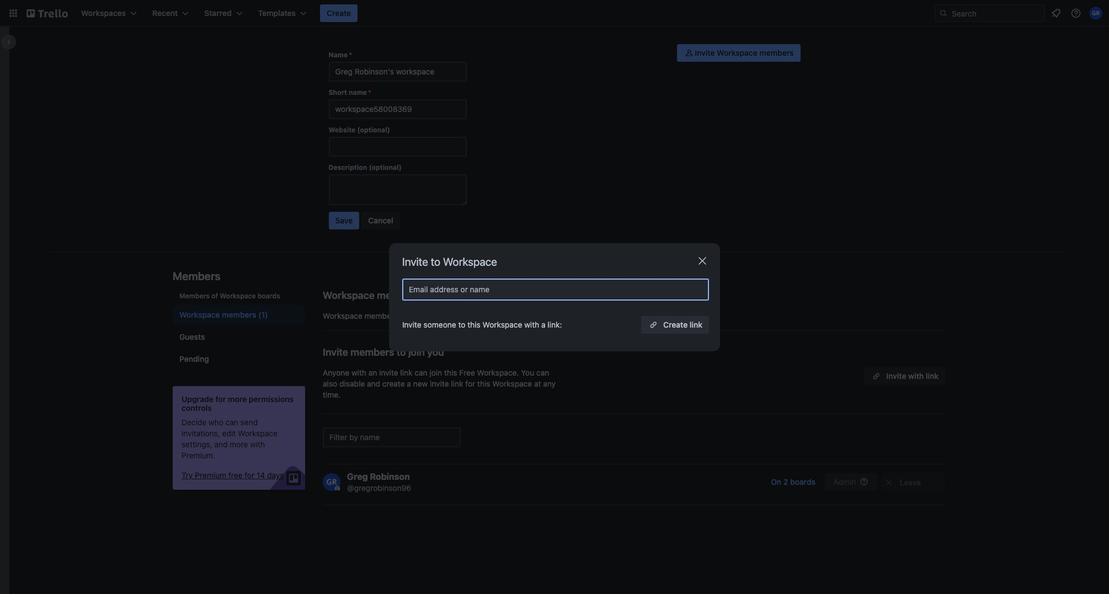 Task type: vqa. For each thing, say whether or not it's contained in the screenshot.
the rightmost Create from template… icon
no



Task type: describe. For each thing, give the bounding box(es) containing it.
0 vertical spatial more
[[228, 395, 247, 404]]

name
[[349, 88, 367, 97]]

Filter by name text field
[[323, 428, 461, 447]]

on 2 boards
[[771, 477, 815, 487]]

name *
[[329, 51, 352, 59]]

name
[[329, 51, 348, 59]]

for inside anyone with an invite link can join this free workspace. you can also disable and create a new invite link for this workspace at any time.
[[465, 379, 475, 388]]

( 1 )
[[423, 290, 435, 301]]

members of workspace boards
[[179, 292, 280, 300]]

create link
[[663, 320, 702, 329]]

time.
[[323, 390, 341, 399]]

upgrade
[[182, 395, 213, 404]]

guests link
[[173, 327, 305, 347]]

invite for invite members to join you
[[323, 347, 348, 358]]

in
[[650, 311, 656, 321]]

close image
[[696, 254, 709, 268]]

pending link
[[173, 349, 305, 369]]

create link button
[[641, 316, 709, 334]]

join inside anyone with an invite link can join this free workspace. you can also disable and create a new invite link for this workspace at any time.
[[430, 368, 442, 377]]

1 vertical spatial more
[[230, 440, 248, 449]]

@gregrobinson96
[[347, 483, 411, 493]]

0 horizontal spatial invite
[[379, 368, 398, 377]]

and inside "upgrade for more permissions controls decide who can send invitations, edit workspace settings, and more with premium."
[[214, 440, 228, 449]]

with inside "upgrade for more permissions controls decide who can send invitations, edit workspace settings, and more with premium."
[[250, 440, 265, 449]]

search image
[[939, 9, 948, 18]]

create button
[[320, 4, 358, 22]]

0 vertical spatial new
[[606, 311, 621, 321]]

1 vertical spatial join
[[408, 347, 425, 358]]

admin
[[833, 477, 856, 487]]

permissions
[[249, 395, 294, 404]]

workspace inside button
[[717, 48, 757, 57]]

(
[[423, 290, 427, 301]]

invite workspace members
[[695, 48, 794, 57]]

greg robinson (gregrobinson96) image
[[1089, 7, 1102, 20]]

2 horizontal spatial join
[[448, 311, 461, 321]]

organizationdetailform element
[[329, 51, 467, 234]]

a inside anyone with an invite link can join this free workspace. you can also disable and create a new invite link for this workspace at any time.
[[407, 379, 411, 388]]

boards up the (1)
[[258, 292, 280, 300]]

create for create link
[[663, 320, 688, 329]]

description
[[329, 163, 367, 172]]

premium.
[[182, 451, 215, 460]]

to for invite members to join you
[[397, 347, 406, 358]]

save
[[335, 216, 353, 225]]

pending
[[179, 354, 209, 364]]

for inside "upgrade for more permissions controls decide who can send invitations, edit workspace settings, and more with premium."
[[215, 395, 226, 404]]

0 vertical spatial a
[[541, 320, 545, 329]]

invite to workspace
[[402, 255, 497, 268]]

members inside invite workspace members button
[[759, 48, 794, 57]]

disable
[[339, 379, 365, 388]]

boards left in
[[623, 311, 648, 321]]

view
[[415, 311, 431, 321]]

1 vertical spatial workspace members
[[179, 310, 256, 319]]

members for members of workspace boards
[[179, 292, 210, 300]]

1 vertical spatial this
[[444, 368, 457, 377]]

create inside anyone with an invite link can join this free workspace. you can also disable and create a new invite link for this workspace at any time.
[[382, 379, 405, 388]]

you
[[427, 347, 444, 358]]

greg
[[347, 472, 368, 482]]

edit
[[222, 429, 236, 438]]

invite members to join you
[[323, 347, 444, 358]]

guests
[[179, 332, 205, 342]]

can down the you
[[415, 368, 427, 377]]

on
[[771, 477, 781, 487]]

sm image
[[684, 47, 695, 58]]

also
[[323, 379, 337, 388]]

with inside anyone with an invite link can join this free workspace. you can also disable and create a new invite link for this workspace at any time.
[[351, 368, 366, 377]]

website (optional)
[[329, 126, 390, 134]]

2
[[783, 477, 788, 487]]

(optional) for description (optional)
[[369, 163, 402, 172]]

send
[[240, 418, 258, 427]]

to for invite someone to this workspace with a link:
[[458, 320, 465, 329]]

0 notifications image
[[1049, 7, 1063, 20]]



Task type: locate. For each thing, give the bounding box(es) containing it.
Search field
[[948, 5, 1044, 22]]

the
[[658, 311, 670, 321]]

link:
[[548, 320, 562, 329]]

create
[[327, 8, 351, 18], [663, 320, 688, 329]]

1 horizontal spatial a
[[541, 320, 545, 329]]

for right upgrade
[[215, 395, 226, 404]]

0 horizontal spatial workspace.
[[477, 368, 519, 377]]

0 vertical spatial *
[[349, 51, 352, 59]]

create inside button
[[663, 320, 688, 329]]

)
[[431, 290, 435, 301]]

and right link:
[[566, 311, 580, 321]]

0 vertical spatial join
[[448, 311, 461, 321]]

create up name
[[327, 8, 351, 18]]

greg robinson @gregrobinson96
[[347, 472, 411, 493]]

to left the you
[[397, 347, 406, 358]]

short
[[329, 88, 347, 97]]

link inside button
[[690, 320, 702, 329]]

join down the you
[[430, 368, 442, 377]]

0 vertical spatial invite
[[379, 368, 398, 377]]

(optional) for website (optional)
[[357, 126, 390, 134]]

can inside "upgrade for more permissions controls decide who can send invitations, edit workspace settings, and more with premium."
[[225, 418, 238, 427]]

invite for invite someone to this workspace with a link:
[[402, 320, 421, 329]]

a
[[541, 320, 545, 329], [407, 379, 411, 388]]

of
[[211, 292, 218, 300]]

Email address or name text field
[[409, 282, 707, 297]]

and down an on the bottom left of the page
[[367, 379, 380, 388]]

website
[[329, 126, 356, 134]]

admin button
[[825, 473, 877, 491]]

more down edit
[[230, 440, 248, 449]]

0 horizontal spatial for
[[215, 395, 226, 404]]

0 horizontal spatial new
[[413, 379, 428, 388]]

0 vertical spatial members
[[173, 270, 220, 282]]

(1)
[[258, 310, 268, 319]]

upgrade for more permissions controls decide who can send invitations, edit workspace settings, and more with premium.
[[182, 395, 294, 460]]

a down the invite members to join you
[[407, 379, 411, 388]]

1 vertical spatial new
[[413, 379, 428, 388]]

an
[[368, 368, 377, 377]]

to right someone
[[458, 320, 465, 329]]

2 vertical spatial this
[[477, 379, 490, 388]]

and
[[433, 311, 446, 321], [566, 311, 580, 321], [367, 379, 380, 388], [214, 440, 228, 449]]

0 horizontal spatial join
[[408, 347, 425, 358]]

you
[[521, 368, 534, 377]]

0 horizontal spatial create
[[382, 379, 405, 388]]

invite with link
[[886, 371, 939, 381]]

leave link
[[882, 473, 945, 491]]

1 horizontal spatial join
[[430, 368, 442, 377]]

invite for invite to workspace
[[402, 255, 428, 268]]

and inside anyone with an invite link can join this free workspace. you can also disable and create a new invite link for this workspace at any time.
[[367, 379, 380, 388]]

0 vertical spatial this
[[467, 320, 480, 329]]

can up at
[[536, 368, 549, 377]]

at
[[534, 379, 541, 388]]

members for members
[[173, 270, 220, 282]]

robinson
[[370, 472, 410, 482]]

create inside button
[[327, 8, 351, 18]]

members
[[759, 48, 794, 57], [377, 290, 421, 301], [222, 310, 256, 319], [365, 311, 398, 321], [351, 347, 394, 358]]

0 horizontal spatial workspace members
[[179, 310, 256, 319]]

can up edit
[[225, 418, 238, 427]]

create down the invite members to join you
[[382, 379, 405, 388]]

1 vertical spatial workspace.
[[477, 368, 519, 377]]

boards right "visible"
[[540, 311, 564, 321]]

free
[[459, 368, 475, 377]]

1 vertical spatial to
[[458, 320, 465, 329]]

decide
[[182, 418, 206, 427]]

cancel button
[[362, 212, 400, 230]]

this right someone
[[467, 320, 480, 329]]

workspace.
[[672, 311, 714, 321], [477, 368, 519, 377]]

0 horizontal spatial to
[[397, 347, 406, 358]]

a left link:
[[541, 320, 545, 329]]

(optional)
[[357, 126, 390, 134], [369, 163, 402, 172]]

workspace inside anyone with an invite link can join this free workspace. you can also disable and create a new invite link for this workspace at any time.
[[492, 379, 532, 388]]

1 vertical spatial (optional)
[[369, 163, 402, 172]]

invite someone to this workspace with a link:
[[402, 320, 562, 329]]

1 vertical spatial *
[[368, 88, 371, 97]]

1 vertical spatial members
[[179, 292, 210, 300]]

2 vertical spatial to
[[397, 347, 406, 358]]

create right link:
[[582, 311, 604, 321]]

more
[[228, 395, 247, 404], [230, 440, 248, 449]]

short name *
[[329, 88, 371, 97]]

for
[[465, 379, 475, 388], [215, 395, 226, 404]]

join
[[448, 311, 461, 321], [408, 347, 425, 358], [430, 368, 442, 377]]

someone
[[423, 320, 456, 329]]

invite right an on the bottom left of the page
[[379, 368, 398, 377]]

invitations,
[[182, 429, 220, 438]]

workspace. left you
[[477, 368, 519, 377]]

boards right 2
[[790, 477, 815, 487]]

visible
[[515, 311, 537, 321]]

new left in
[[606, 311, 621, 321]]

invite
[[379, 368, 398, 377], [430, 379, 449, 388]]

workspace. inside anyone with an invite link can join this free workspace. you can also disable and create a new invite link for this workspace at any time.
[[477, 368, 519, 377]]

new down the you
[[413, 379, 428, 388]]

join left the you
[[408, 347, 425, 358]]

can left 'view'
[[400, 311, 413, 321]]

and right 'view'
[[433, 311, 446, 321]]

0 horizontal spatial create
[[327, 8, 351, 18]]

1 horizontal spatial for
[[465, 379, 475, 388]]

join left all
[[448, 311, 461, 321]]

invite
[[695, 48, 715, 57], [402, 255, 428, 268], [402, 320, 421, 329], [323, 347, 348, 358], [886, 371, 906, 381]]

and down edit
[[214, 440, 228, 449]]

create for create
[[327, 8, 351, 18]]

0 horizontal spatial a
[[407, 379, 411, 388]]

1 vertical spatial create
[[663, 320, 688, 329]]

leave
[[900, 478, 921, 487]]

0 vertical spatial (optional)
[[357, 126, 390, 134]]

1
[[427, 290, 431, 301]]

for down free
[[465, 379, 475, 388]]

cancel
[[368, 216, 393, 225]]

new inside anyone with an invite link can join this free workspace. you can also disable and create a new invite link for this workspace at any time.
[[413, 379, 428, 388]]

1 horizontal spatial workspace.
[[672, 311, 714, 321]]

create right in
[[663, 320, 688, 329]]

1 horizontal spatial to
[[431, 255, 440, 268]]

0 vertical spatial workspace members
[[323, 290, 421, 301]]

1 horizontal spatial workspace members
[[323, 290, 421, 301]]

create
[[582, 311, 604, 321], [382, 379, 405, 388]]

(optional) right website
[[357, 126, 390, 134]]

workspace members can view and join all workspace visible boards and create new boards in the workspace.
[[323, 311, 714, 321]]

to
[[431, 255, 440, 268], [458, 320, 465, 329], [397, 347, 406, 358]]

this left at
[[477, 379, 490, 388]]

can
[[400, 311, 413, 321], [415, 368, 427, 377], [536, 368, 549, 377], [225, 418, 238, 427]]

this left free
[[444, 368, 457, 377]]

0 vertical spatial to
[[431, 255, 440, 268]]

anyone
[[323, 368, 349, 377]]

new
[[606, 311, 621, 321], [413, 379, 428, 388]]

invite down the you
[[430, 379, 449, 388]]

workspace members
[[323, 290, 421, 301], [179, 310, 256, 319]]

workspace members left (
[[323, 290, 421, 301]]

2 horizontal spatial to
[[458, 320, 465, 329]]

0 vertical spatial create
[[327, 8, 351, 18]]

anyone with an invite link can join this free workspace. you can also disable and create a new invite link for this workspace at any time.
[[323, 368, 556, 399]]

1 vertical spatial a
[[407, 379, 411, 388]]

None text field
[[329, 137, 467, 157], [329, 174, 467, 205], [329, 137, 467, 157], [329, 174, 467, 205]]

members left of
[[179, 292, 210, 300]]

more up send
[[228, 395, 247, 404]]

members up of
[[173, 270, 220, 282]]

2 vertical spatial join
[[430, 368, 442, 377]]

link inside button
[[926, 371, 939, 381]]

with inside button
[[908, 371, 924, 381]]

on 2 boards link
[[766, 473, 820, 491]]

any
[[543, 379, 556, 388]]

workspace. right the at right bottom
[[672, 311, 714, 321]]

0 vertical spatial workspace.
[[672, 311, 714, 321]]

1 horizontal spatial create
[[663, 320, 688, 329]]

all
[[463, 311, 471, 321]]

1 horizontal spatial new
[[606, 311, 621, 321]]

1 vertical spatial create
[[382, 379, 405, 388]]

with
[[524, 320, 539, 329], [351, 368, 366, 377], [908, 371, 924, 381], [250, 440, 265, 449]]

1 vertical spatial invite
[[430, 379, 449, 388]]

0 horizontal spatial *
[[349, 51, 352, 59]]

link
[[690, 320, 702, 329], [400, 368, 412, 377], [926, 371, 939, 381], [451, 379, 463, 388]]

who
[[209, 418, 223, 427]]

(optional) right description
[[369, 163, 402, 172]]

1 horizontal spatial create
[[582, 311, 604, 321]]

save button
[[329, 212, 359, 230]]

1 vertical spatial for
[[215, 395, 226, 404]]

invite with link button
[[864, 367, 945, 385]]

sm image
[[883, 477, 894, 488]]

open information menu image
[[1070, 8, 1081, 19]]

primary element
[[0, 0, 1109, 26]]

controls
[[182, 403, 212, 413]]

workspace members down of
[[179, 310, 256, 319]]

description (optional)
[[329, 163, 402, 172]]

boards
[[258, 292, 280, 300], [540, 311, 564, 321], [623, 311, 648, 321], [790, 477, 815, 487]]

1 horizontal spatial *
[[368, 88, 371, 97]]

invite for invite with link
[[886, 371, 906, 381]]

this
[[467, 320, 480, 329], [444, 368, 457, 377], [477, 379, 490, 388]]

None text field
[[329, 62, 467, 82], [329, 99, 467, 119], [329, 62, 467, 82], [329, 99, 467, 119]]

1 horizontal spatial invite
[[430, 379, 449, 388]]

workspace inside "upgrade for more permissions controls decide who can send invitations, edit workspace settings, and more with premium."
[[238, 429, 277, 438]]

invite for invite workspace members
[[695, 48, 715, 57]]

workspace
[[717, 48, 757, 57], [443, 255, 497, 268], [323, 290, 375, 301], [220, 292, 256, 300], [179, 310, 220, 319], [323, 311, 362, 321], [473, 311, 513, 321], [483, 320, 522, 329], [492, 379, 532, 388], [238, 429, 277, 438]]

settings,
[[182, 440, 212, 449]]

0 vertical spatial for
[[465, 379, 475, 388]]

*
[[349, 51, 352, 59], [368, 88, 371, 97]]

0 vertical spatial create
[[582, 311, 604, 321]]

invite workspace members button
[[677, 44, 800, 62]]

members
[[173, 270, 220, 282], [179, 292, 210, 300]]

to up )
[[431, 255, 440, 268]]



